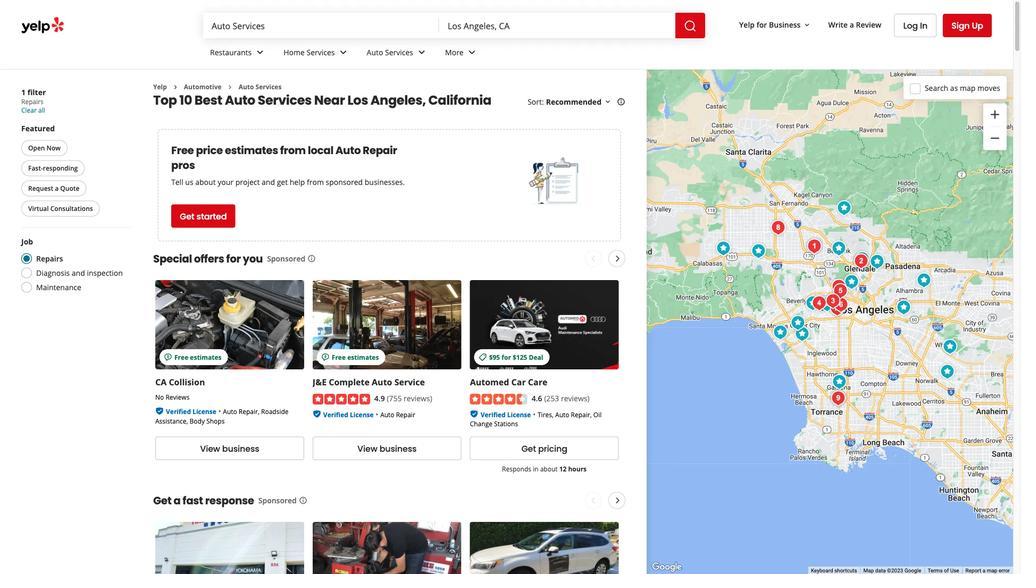 Task type: describe. For each thing, give the bounding box(es) containing it.
glendale lube center image
[[852, 249, 874, 270]]

4.9 (755 reviews)
[[375, 393, 433, 403]]

verified license button for j&e complete auto service
[[323, 409, 374, 419]]

auto repair, roadside assistance, body shops
[[155, 407, 289, 425]]

quote
[[60, 184, 79, 193]]

keyboard shortcuts
[[812, 568, 858, 575]]

repair, inside tires, auto repair, oil change stations
[[571, 410, 592, 419]]

4.6 star rating image
[[470, 394, 528, 405]]

clear
[[21, 106, 37, 115]]

1 vertical spatial repair
[[396, 410, 416, 419]]

next image
[[612, 495, 624, 507]]

24 chevron down v2 image for restaurants
[[254, 46, 267, 59]]

auto inside auto services link
[[367, 47, 383, 57]]

in
[[921, 20, 928, 32]]

view for j&e complete auto service
[[358, 443, 378, 455]]

auto right best
[[225, 91, 255, 109]]

offers
[[194, 251, 224, 266]]

estimates for j&e complete auto service
[[348, 353, 379, 362]]

reviews) for j&e complete auto service
[[404, 393, 433, 403]]

16 info v2 image for top 10 best auto services near los angeles, california
[[617, 98, 626, 106]]

yelp for yelp for business
[[740, 19, 755, 30]]

review
[[857, 19, 882, 30]]

cook's tire & service image
[[940, 337, 961, 358]]

price
[[196, 143, 223, 158]]

recommended button
[[546, 97, 613, 107]]

get started button
[[171, 205, 235, 228]]

open
[[28, 144, 45, 152]]

sponsored for get a fast response
[[259, 496, 297, 506]]

job
[[21, 237, 33, 247]]

business for ca collision
[[222, 443, 259, 455]]

responds in about 12 hours
[[502, 464, 587, 473]]

services down restaurants link
[[256, 82, 282, 91]]

16 deal v2 image
[[479, 353, 487, 362]]

home services link
[[275, 38, 358, 69]]

open now
[[28, 144, 61, 152]]

reviews
[[166, 393, 190, 402]]

10
[[179, 91, 192, 109]]

special
[[153, 251, 192, 266]]

sponsored
[[326, 177, 363, 187]]

top
[[153, 91, 177, 109]]

home services
[[284, 47, 335, 57]]

pricing
[[539, 443, 568, 455]]

services up the angeles,
[[385, 47, 414, 57]]

mbz west image
[[803, 293, 824, 314]]

fast
[[183, 493, 203, 508]]

diagnosis
[[36, 268, 70, 278]]

virtual
[[28, 204, 49, 213]]

16 verified v2 image for automed car care
[[470, 410, 479, 419]]

0 horizontal spatial from
[[280, 143, 306, 158]]

angeles,
[[371, 91, 426, 109]]

automed
[[470, 376, 509, 388]]

1 vertical spatial repairs
[[36, 254, 63, 264]]

report a map error link
[[966, 568, 1011, 575]]

about inside free price estimates from local auto repair pros tell us about your project and get help from sponsored businesses.
[[195, 177, 216, 187]]

verified license button for ca collision
[[166, 406, 216, 416]]

inspection
[[87, 268, 123, 278]]

google
[[905, 568, 922, 575]]

search image
[[684, 20, 697, 33]]

(253
[[544, 393, 559, 403]]

m&n automotive image
[[792, 324, 813, 345]]

0 horizontal spatial for
[[226, 251, 241, 266]]

free estimates link for j&e complete auto service
[[313, 280, 462, 370]]

estimates inside free price estimates from local auto repair pros tell us about your project and get help from sponsored businesses.
[[225, 143, 278, 158]]

repair inside free price estimates from local auto repair pros tell us about your project and get help from sponsored businesses.
[[363, 143, 397, 158]]

license for ca collision
[[193, 407, 216, 416]]

1 vertical spatial about
[[541, 464, 558, 473]]

16 free estimates v2 image for j&e complete auto service
[[321, 353, 330, 362]]

help
[[290, 177, 305, 187]]

now
[[47, 144, 61, 152]]

write a review
[[829, 19, 882, 30]]

log
[[904, 20, 919, 32]]

$95 for $125 deal link
[[470, 280, 619, 370]]

auto down "(755"
[[381, 410, 395, 419]]

verified for automed car care
[[481, 410, 506, 419]]

diagnosis and inspection
[[36, 268, 123, 278]]

no
[[155, 393, 164, 402]]

sign
[[952, 19, 970, 31]]

ca collision link
[[155, 376, 205, 388]]

auto services inside business categories element
[[367, 47, 414, 57]]

hi tech automotive image
[[842, 272, 863, 293]]

get started
[[180, 210, 227, 222]]

24 chevron down v2 image
[[337, 46, 350, 59]]

you
[[243, 251, 263, 266]]

report
[[966, 568, 982, 575]]

sign up link
[[944, 14, 993, 37]]

ca collision image
[[834, 198, 855, 219]]

services left 24 chevron down v2 image
[[307, 47, 335, 57]]

16 free estimates v2 image for ca collision
[[164, 353, 172, 362]]

1 vertical spatial from
[[307, 177, 324, 187]]

license for automed car care
[[508, 410, 531, 419]]

yelp link
[[153, 82, 167, 91]]

log in
[[904, 20, 928, 32]]

get pricing
[[522, 443, 568, 455]]

$95 for $125 deal
[[489, 353, 544, 362]]

get
[[277, 177, 288, 187]]

j&e complete auto service image
[[851, 251, 873, 272]]

car
[[512, 376, 526, 388]]

shortcuts
[[835, 568, 858, 575]]

started
[[197, 210, 227, 222]]

16 info v2 image
[[299, 497, 308, 505]]

16 verified v2 image for ca collision
[[155, 407, 164, 416]]

hollywood star smog check & auto repair image
[[829, 276, 850, 298]]

service
[[395, 376, 425, 388]]

assistance,
[[155, 417, 188, 425]]

free estimates link for ca collision
[[155, 280, 304, 370]]

automed car care image
[[788, 313, 809, 334]]

free price estimates from local auto repair pros image
[[529, 155, 582, 208]]

4.6 (253 reviews)
[[532, 393, 590, 403]]

sign up
[[952, 19, 984, 31]]

16 chevron down v2 image for recommended
[[604, 98, 613, 106]]

local
[[308, 143, 334, 158]]

12
[[560, 464, 567, 473]]

Find text field
[[212, 20, 431, 31]]

virtual consultations button
[[21, 201, 100, 217]]

0 horizontal spatial auto services link
[[239, 82, 282, 91]]

get a fast response
[[153, 493, 254, 508]]

request
[[28, 184, 53, 193]]

as
[[951, 83, 959, 93]]

16 chevron right v2 image for auto services
[[226, 83, 234, 91]]

16 chevron down v2 image for yelp for business
[[803, 21, 812, 29]]

keyboard
[[812, 568, 834, 575]]

j&e complete auto service
[[313, 376, 425, 388]]

1 filter repairs clear all
[[21, 87, 46, 115]]

auto inside tires, auto repair, oil change stations
[[556, 410, 570, 419]]

business categories element
[[202, 38, 993, 69]]

los
[[348, 91, 368, 109]]

view business for j&e complete auto service
[[358, 443, 417, 455]]

16 verified v2 image for j&e complete auto service
[[313, 410, 321, 419]]

view business link for j&e complete auto service
[[313, 437, 462, 460]]

roadside
[[261, 407, 289, 416]]

j&s onestop auto repair image
[[823, 291, 844, 312]]

fast-responding
[[28, 164, 78, 173]]

automed car care
[[470, 376, 548, 388]]

fast-responding button
[[21, 160, 85, 176]]

us
[[185, 177, 193, 187]]

reviews) for automed car care
[[561, 393, 590, 403]]

log in link
[[895, 14, 937, 37]]



Task type: locate. For each thing, give the bounding box(es) containing it.
a for write
[[850, 19, 855, 30]]

2 view business from the left
[[358, 443, 417, 455]]

get left fast
[[153, 493, 172, 508]]

$95
[[489, 353, 500, 362]]

super auto dent body image
[[827, 298, 849, 320], [827, 298, 849, 320]]

for for yelp
[[757, 19, 768, 30]]

mike's auto repair & body center image
[[804, 236, 826, 257], [804, 236, 826, 257]]

sponsored left 16 info v2 icon on the bottom left of page
[[259, 496, 297, 506]]

1 horizontal spatial reviews)
[[561, 393, 590, 403]]

0 vertical spatial for
[[757, 19, 768, 30]]

free price estimates from local auto repair pros tell us about your project and get help from sponsored businesses.
[[171, 143, 405, 187]]

deal
[[529, 353, 544, 362]]

0 horizontal spatial view business
[[200, 443, 259, 455]]

auto inside auto repair, roadside assistance, body shops
[[223, 407, 237, 416]]

0 vertical spatial repairs
[[21, 97, 44, 106]]

previous image for special offers for you
[[587, 252, 600, 265]]

2 horizontal spatial 16 verified v2 image
[[470, 410, 479, 419]]

1 16 chevron right v2 image from the left
[[171, 83, 180, 91]]

0 horizontal spatial view
[[200, 443, 220, 455]]

1 business from the left
[[222, 443, 259, 455]]

all
[[38, 106, 45, 115]]

1 horizontal spatial 16 chevron down v2 image
[[803, 21, 812, 29]]

change
[[470, 420, 493, 428]]

terms of use link
[[928, 568, 960, 575]]

verified license up stations on the bottom of the page
[[481, 410, 531, 419]]

map right as
[[961, 83, 976, 93]]

1 horizontal spatial 16 verified v2 image
[[313, 410, 321, 419]]

google image
[[650, 561, 685, 575]]

and inside free price estimates from local auto repair pros tell us about your project and get help from sponsored businesses.
[[262, 177, 275, 187]]

view business link down shops
[[155, 437, 304, 460]]

write a review link
[[825, 15, 886, 34]]

0 vertical spatial about
[[195, 177, 216, 187]]

top 10 best auto services near los angeles, california
[[153, 91, 492, 109]]

24 chevron down v2 image right restaurants
[[254, 46, 267, 59]]

0 horizontal spatial 24 chevron down v2 image
[[254, 46, 267, 59]]

response
[[205, 493, 254, 508]]

yelp
[[740, 19, 755, 30], [153, 82, 167, 91]]

0 vertical spatial auto services link
[[358, 38, 437, 69]]

a for request
[[55, 184, 59, 193]]

open now button
[[21, 140, 68, 156]]

sponsored
[[267, 254, 306, 264], [259, 496, 297, 506]]

1 vertical spatial get
[[522, 443, 536, 455]]

california
[[429, 91, 492, 109]]

yelp left business
[[740, 19, 755, 30]]

1 horizontal spatial 16 free estimates v2 image
[[321, 353, 330, 362]]

1 vertical spatial yelp
[[153, 82, 167, 91]]

verified license for automed car care
[[481, 410, 531, 419]]

2 view from the left
[[358, 443, 378, 455]]

0 horizontal spatial auto services
[[239, 82, 282, 91]]

0 horizontal spatial verified
[[166, 407, 191, 416]]

2 horizontal spatial estimates
[[348, 353, 379, 362]]

view for ca collision
[[200, 443, 220, 455]]

about right in
[[541, 464, 558, 473]]

a for get
[[174, 493, 181, 508]]

a inside the request a quote button
[[55, 184, 59, 193]]

auto services link down restaurants link
[[239, 82, 282, 91]]

reviews)
[[404, 393, 433, 403], [561, 393, 590, 403]]

0 vertical spatial sponsored
[[267, 254, 306, 264]]

a right write
[[850, 19, 855, 30]]

0 vertical spatial auto services
[[367, 47, 414, 57]]

none field find
[[212, 20, 431, 31]]

view down 4.9
[[358, 443, 378, 455]]

sponsored right the you at the top left
[[267, 254, 306, 264]]

1 view business link from the left
[[155, 437, 304, 460]]

free up ca collision 'link'
[[175, 353, 189, 362]]

repair up businesses.
[[363, 143, 397, 158]]

0 vertical spatial from
[[280, 143, 306, 158]]

1 horizontal spatial from
[[307, 177, 324, 187]]

0 horizontal spatial free estimates link
[[155, 280, 304, 370]]

24 chevron down v2 image inside auto services link
[[416, 46, 428, 59]]

0 horizontal spatial repair,
[[239, 407, 260, 416]]

tire central image
[[914, 270, 935, 291]]

auto inside free price estimates from local auto repair pros tell us about your project and get help from sponsored businesses.
[[336, 143, 361, 158]]

home
[[284, 47, 305, 57]]

1 horizontal spatial estimates
[[225, 143, 278, 158]]

verified license button up stations on the bottom of the page
[[481, 409, 531, 419]]

keyboard shortcuts button
[[812, 568, 858, 575]]

responding
[[43, 164, 78, 173]]

16 chevron right v2 image right best
[[226, 83, 234, 91]]

from left local
[[280, 143, 306, 158]]

auto services down restaurants link
[[239, 82, 282, 91]]

16 chevron down v2 image inside recommended dropdown button
[[604, 98, 613, 106]]

verified license button up body
[[166, 406, 216, 416]]

1 horizontal spatial yelp
[[740, 19, 755, 30]]

verified for j&e complete auto service
[[323, 410, 348, 419]]

verified license down 4.9 star rating image
[[323, 410, 374, 419]]

license up body
[[193, 407, 216, 416]]

precision auto clinic image
[[768, 217, 789, 239]]

0 horizontal spatial about
[[195, 177, 216, 187]]

a right report
[[983, 568, 986, 575]]

group
[[984, 104, 1007, 150]]

1 horizontal spatial repair,
[[571, 410, 592, 419]]

sponsored for special offers for you
[[267, 254, 306, 264]]

auto down restaurants link
[[239, 82, 254, 91]]

hans  auto image
[[831, 295, 852, 316]]

24 chevron down v2 image right more
[[466, 46, 479, 59]]

16 verified v2 image down 4.9 star rating image
[[313, 410, 321, 419]]

repair, left the oil
[[571, 410, 592, 419]]

oil
[[594, 410, 602, 419]]

1 previous image from the top
[[587, 252, 600, 265]]

auto services link up the angeles,
[[358, 38, 437, 69]]

1 horizontal spatial business
[[380, 443, 417, 455]]

view business down auto repair
[[358, 443, 417, 455]]

0 vertical spatial 16 info v2 image
[[617, 98, 626, 106]]

1 horizontal spatial verified
[[323, 410, 348, 419]]

ca
[[155, 376, 167, 388]]

for left the you at the top left
[[226, 251, 241, 266]]

1 free estimates from the left
[[175, 353, 222, 362]]

map left the error
[[988, 568, 998, 575]]

view down shops
[[200, 443, 220, 455]]

free inside free price estimates from local auto repair pros tell us about your project and get help from sponsored businesses.
[[171, 143, 194, 158]]

porsche service - house automotive independent image
[[749, 241, 770, 262]]

restaurants link
[[202, 38, 275, 69]]

reviews) right (253
[[561, 393, 590, 403]]

verified license for ca collision
[[166, 407, 216, 416]]

2 free estimates link from the left
[[313, 280, 462, 370]]

rantz auto center image
[[867, 251, 888, 273]]

business
[[770, 19, 801, 30]]

1 horizontal spatial license
[[350, 410, 374, 419]]

free estimates
[[175, 353, 222, 362], [332, 353, 379, 362]]

repair, left roadside
[[239, 407, 260, 416]]

business down auto repair
[[380, 443, 417, 455]]

yelp left 10 on the left of the page
[[153, 82, 167, 91]]

0 horizontal spatial business
[[222, 443, 259, 455]]

2 16 chevron right v2 image from the left
[[226, 83, 234, 91]]

1 horizontal spatial get
[[180, 210, 195, 222]]

for
[[757, 19, 768, 30], [226, 251, 241, 266], [502, 353, 511, 362]]

sort:
[[528, 97, 544, 107]]

free estimates link
[[155, 280, 304, 370], [313, 280, 462, 370]]

1 horizontal spatial view business
[[358, 443, 417, 455]]

1 horizontal spatial and
[[262, 177, 275, 187]]

verified license button
[[166, 406, 216, 416], [323, 409, 374, 419], [481, 409, 531, 419]]

2 horizontal spatial 24 chevron down v2 image
[[466, 46, 479, 59]]

16 free estimates v2 image up ca
[[164, 353, 172, 362]]

best
[[195, 91, 222, 109]]

auto services right 24 chevron down v2 image
[[367, 47, 414, 57]]

view business link down auto repair
[[313, 437, 462, 460]]

moves
[[978, 83, 1001, 93]]

1
[[21, 87, 26, 97]]

verified license up body
[[166, 407, 216, 416]]

0 vertical spatial 16 chevron down v2 image
[[803, 21, 812, 29]]

1 horizontal spatial 16 info v2 image
[[617, 98, 626, 106]]

auto up 4.9
[[372, 376, 392, 388]]

0 horizontal spatial view business link
[[155, 437, 304, 460]]

view business link for ca collision
[[155, 437, 304, 460]]

1 horizontal spatial about
[[541, 464, 558, 473]]

verified license button down 4.9 star rating image
[[323, 409, 374, 419]]

0 vertical spatial get
[[180, 210, 195, 222]]

1 24 chevron down v2 image from the left
[[254, 46, 267, 59]]

1 horizontal spatial verified license button
[[323, 409, 374, 419]]

repairs down filter
[[21, 97, 44, 106]]

1 horizontal spatial auto services link
[[358, 38, 437, 69]]

a left quote
[[55, 184, 59, 193]]

featured group
[[19, 123, 132, 219]]

1 view from the left
[[200, 443, 220, 455]]

previous image
[[587, 252, 600, 265], [587, 495, 600, 507]]

tell
[[171, 177, 183, 187]]

a inside write a review link
[[850, 19, 855, 30]]

get for get a fast response
[[153, 493, 172, 508]]

estimates up j&e complete auto service 'link'
[[348, 353, 379, 362]]

near
[[314, 91, 345, 109]]

1 horizontal spatial for
[[502, 353, 511, 362]]

2 view business link from the left
[[313, 437, 462, 460]]

and left get
[[262, 177, 275, 187]]

report a map error
[[966, 568, 1011, 575]]

16 chevron right v2 image for automotive
[[171, 83, 180, 91]]

option group
[[18, 237, 132, 296]]

for right $95
[[502, 353, 511, 362]]

search
[[925, 83, 949, 93]]

request a quote
[[28, 184, 79, 193]]

repair,
[[239, 407, 260, 416], [571, 410, 592, 419]]

0 horizontal spatial verified license
[[166, 407, 216, 416]]

1 view business from the left
[[200, 443, 259, 455]]

get for get pricing
[[522, 443, 536, 455]]

1 horizontal spatial 24 chevron down v2 image
[[416, 46, 428, 59]]

recommended
[[546, 97, 602, 107]]

verified
[[166, 407, 191, 416], [323, 410, 348, 419], [481, 410, 506, 419]]

0 vertical spatial repair
[[363, 143, 397, 158]]

1 none field from the left
[[212, 20, 431, 31]]

lucy's auto center image
[[809, 293, 830, 314]]

1 horizontal spatial verified license
[[323, 410, 374, 419]]

and up 'maintenance' on the left of page
[[72, 268, 85, 278]]

1 vertical spatial auto services
[[239, 82, 282, 91]]

1 horizontal spatial view
[[358, 443, 378, 455]]

zoom out image
[[989, 132, 1002, 145]]

0 horizontal spatial free estimates
[[175, 353, 222, 362]]

reviews) down service
[[404, 393, 433, 403]]

previous image left next icon on the right
[[587, 495, 600, 507]]

get
[[180, 210, 195, 222], [522, 443, 536, 455], [153, 493, 172, 508]]

free up 'complete'
[[332, 353, 346, 362]]

0 horizontal spatial estimates
[[190, 353, 222, 362]]

request a quote button
[[21, 181, 86, 197]]

1 horizontal spatial map
[[988, 568, 998, 575]]

view business
[[200, 443, 259, 455], [358, 443, 417, 455]]

special offers for you
[[153, 251, 263, 266]]

2 none field from the left
[[448, 20, 667, 31]]

16 chevron right v2 image
[[171, 83, 180, 91], [226, 83, 234, 91]]

2 horizontal spatial verified license button
[[481, 409, 531, 419]]

next image
[[612, 252, 624, 265]]

2 vertical spatial get
[[153, 493, 172, 508]]

0 horizontal spatial and
[[72, 268, 85, 278]]

previous image for get a fast response
[[587, 495, 600, 507]]

ca collision no reviews
[[155, 376, 205, 402]]

0 horizontal spatial license
[[193, 407, 216, 416]]

1 horizontal spatial auto services
[[367, 47, 414, 57]]

estimates up project
[[225, 143, 278, 158]]

None field
[[212, 20, 431, 31], [448, 20, 667, 31]]

leaf automotive image
[[770, 322, 792, 344]]

big o tires image
[[937, 362, 959, 383]]

and inside option group
[[72, 268, 85, 278]]

responds
[[502, 464, 532, 473]]

fast-
[[28, 164, 43, 173]]

0 vertical spatial and
[[262, 177, 275, 187]]

16 free estimates v2 image up the j&e
[[321, 353, 330, 362]]

get left started
[[180, 210, 195, 222]]

24 chevron down v2 image
[[254, 46, 267, 59], [416, 46, 428, 59], [466, 46, 479, 59]]

0 horizontal spatial 16 chevron right v2 image
[[171, 83, 180, 91]]

just tires image
[[894, 297, 915, 319]]

business down auto repair, roadside assistance, body shops
[[222, 443, 259, 455]]

16 chevron down v2 image right business
[[803, 21, 812, 29]]

4.9 star rating image
[[313, 394, 370, 405]]

Near text field
[[448, 20, 667, 31]]

0 horizontal spatial 16 info v2 image
[[308, 255, 316, 263]]

4.9
[[375, 393, 385, 403]]

virtual consultations
[[28, 204, 93, 213]]

1 horizontal spatial 16 chevron right v2 image
[[226, 83, 234, 91]]

automotive
[[184, 82, 222, 91]]

get up in
[[522, 443, 536, 455]]

from
[[280, 143, 306, 158], [307, 177, 324, 187]]

0 vertical spatial previous image
[[587, 252, 600, 265]]

hana auto service image
[[830, 281, 852, 302]]

2 vertical spatial for
[[502, 353, 511, 362]]

1 reviews) from the left
[[404, 393, 433, 403]]

1 vertical spatial 16 chevron down v2 image
[[604, 98, 613, 106]]

16 verified v2 image
[[155, 407, 164, 416], [313, 410, 321, 419], [470, 410, 479, 419]]

1 vertical spatial for
[[226, 251, 241, 266]]

verified down 4.9 star rating image
[[323, 410, 348, 419]]

0 horizontal spatial get
[[153, 493, 172, 508]]

free estimates up collision in the left bottom of the page
[[175, 353, 222, 362]]

16 free estimates v2 image
[[164, 353, 172, 362], [321, 353, 330, 362]]

24 chevron down v2 image inside restaurants link
[[254, 46, 267, 59]]

yelp for business button
[[736, 15, 816, 34]]

error
[[999, 568, 1011, 575]]

option group containing job
[[18, 237, 132, 296]]

map
[[864, 568, 875, 575]]

repairs inside 1 filter repairs clear all
[[21, 97, 44, 106]]

stations
[[494, 420, 518, 428]]

yelp inside button
[[740, 19, 755, 30]]

verified license button for automed car care
[[481, 409, 531, 419]]

16 chevron down v2 image inside yelp for business button
[[803, 21, 812, 29]]

future auto service image
[[829, 238, 850, 259]]

repairs up diagnosis
[[36, 254, 63, 264]]

la tires auto & body shop image
[[813, 294, 834, 315]]

1 vertical spatial sponsored
[[259, 496, 297, 506]]

1 free estimates link from the left
[[155, 280, 304, 370]]

1 horizontal spatial view business link
[[313, 437, 462, 460]]

16 info v2 image
[[617, 98, 626, 106], [308, 255, 316, 263]]

16 verified v2 image up change
[[470, 410, 479, 419]]

free left price
[[171, 143, 194, 158]]

1 vertical spatial previous image
[[587, 495, 600, 507]]

evolution auto body image
[[829, 372, 851, 393]]

verified for ca collision
[[166, 407, 191, 416]]

in
[[533, 464, 539, 473]]

None search field
[[203, 13, 708, 38]]

write
[[829, 19, 848, 30]]

auto up shops
[[223, 407, 237, 416]]

free estimates for j&e complete auto service
[[332, 353, 379, 362]]

services left near
[[258, 91, 312, 109]]

0 horizontal spatial verified license button
[[166, 406, 216, 416]]

xpress brakes image
[[817, 294, 838, 315]]

data
[[876, 568, 886, 575]]

1 16 free estimates v2 image from the left
[[164, 353, 172, 362]]

japanese auto center image
[[828, 388, 850, 410], [828, 388, 850, 410]]

24 chevron down v2 image left more
[[416, 46, 428, 59]]

2 16 free estimates v2 image from the left
[[321, 353, 330, 362]]

auto
[[367, 47, 383, 57], [239, 82, 254, 91], [225, 91, 255, 109], [336, 143, 361, 158], [372, 376, 392, 388], [223, 407, 237, 416], [381, 410, 395, 419], [556, 410, 570, 419]]

body
[[190, 417, 205, 425]]

for left business
[[757, 19, 768, 30]]

license up stations on the bottom of the page
[[508, 410, 531, 419]]

view business down shops
[[200, 443, 259, 455]]

16 chevron down v2 image right recommended
[[604, 98, 613, 106]]

map region
[[638, 56, 1022, 575]]

project
[[236, 177, 260, 187]]

map for error
[[988, 568, 998, 575]]

0 horizontal spatial none field
[[212, 20, 431, 31]]

estimates up collision in the left bottom of the page
[[190, 353, 222, 362]]

about right us
[[195, 177, 216, 187]]

automotive link
[[184, 82, 222, 91]]

yelp for yelp link
[[153, 82, 167, 91]]

estimates for ca collision
[[190, 353, 222, 362]]

free estimates for ca collision
[[175, 353, 222, 362]]

16 info v2 image for special offers for you
[[308, 255, 316, 263]]

get for get started
[[180, 210, 195, 222]]

2 horizontal spatial verified license
[[481, 410, 531, 419]]

1 vertical spatial auto services link
[[239, 82, 282, 91]]

from right the help
[[307, 177, 324, 187]]

repair down 4.9 (755 reviews)
[[396, 410, 416, 419]]

free for ca collision
[[175, 353, 189, 362]]

0 horizontal spatial reviews)
[[404, 393, 433, 403]]

2 horizontal spatial for
[[757, 19, 768, 30]]

1 horizontal spatial none field
[[448, 20, 667, 31]]

0 horizontal spatial map
[[961, 83, 976, 93]]

hours
[[569, 464, 587, 473]]

j&e complete auto service link
[[313, 376, 425, 388]]

for inside button
[[757, 19, 768, 30]]

0 vertical spatial map
[[961, 83, 976, 93]]

4.6
[[532, 393, 543, 403]]

1 vertical spatial 16 info v2 image
[[308, 255, 316, 263]]

woodland hills auto service image
[[713, 238, 735, 259]]

2 horizontal spatial verified
[[481, 410, 506, 419]]

shops
[[207, 417, 225, 425]]

none field near
[[448, 20, 667, 31]]

24 chevron down v2 image for auto services
[[416, 46, 428, 59]]

free estimates up 'complete'
[[332, 353, 379, 362]]

your
[[218, 177, 234, 187]]

0 horizontal spatial 16 verified v2 image
[[155, 407, 164, 416]]

maintenance
[[36, 283, 81, 293]]

verified up change
[[481, 410, 506, 419]]

pros
[[171, 158, 195, 173]]

2 previous image from the top
[[587, 495, 600, 507]]

2 horizontal spatial license
[[508, 410, 531, 419]]

a left fast
[[174, 493, 181, 508]]

0 horizontal spatial 16 free estimates v2 image
[[164, 353, 172, 362]]

repair
[[363, 143, 397, 158], [396, 410, 416, 419]]

24 chevron down v2 image inside more link
[[466, 46, 479, 59]]

24 chevron down v2 image for more
[[466, 46, 479, 59]]

auto right local
[[336, 143, 361, 158]]

2 free estimates from the left
[[332, 353, 379, 362]]

$125
[[513, 353, 528, 362]]

zoom in image
[[989, 108, 1002, 121]]

for for $95
[[502, 353, 511, 362]]

free for j&e complete auto service
[[332, 353, 346, 362]]

a for report
[[983, 568, 986, 575]]

2 business from the left
[[380, 443, 417, 455]]

yelp for business
[[740, 19, 801, 30]]

j&e complete auto service image
[[851, 251, 873, 272]]

2 24 chevron down v2 image from the left
[[416, 46, 428, 59]]

map data ©2023 google
[[864, 568, 922, 575]]

1 horizontal spatial free estimates link
[[313, 280, 462, 370]]

business for j&e complete auto service
[[380, 443, 417, 455]]

none field up home services link
[[212, 20, 431, 31]]

16 chevron right v2 image right yelp link
[[171, 83, 180, 91]]

none field up business categories element
[[448, 20, 667, 31]]

0 vertical spatial yelp
[[740, 19, 755, 30]]

view business for ca collision
[[200, 443, 259, 455]]

map for moves
[[961, 83, 976, 93]]

2 horizontal spatial get
[[522, 443, 536, 455]]

3 24 chevron down v2 image from the left
[[466, 46, 479, 59]]

repair, inside auto repair, roadside assistance, body shops
[[239, 407, 260, 416]]

1 horizontal spatial free estimates
[[332, 353, 379, 362]]

0 horizontal spatial yelp
[[153, 82, 167, 91]]

auto repair
[[381, 410, 416, 419]]

verified up assistance,
[[166, 407, 191, 416]]

16 chevron down v2 image
[[803, 21, 812, 29], [604, 98, 613, 106]]

verified license for j&e complete auto service
[[323, 410, 374, 419]]

1 vertical spatial and
[[72, 268, 85, 278]]

auto down '4.6 (253 reviews)'
[[556, 410, 570, 419]]

2 reviews) from the left
[[561, 393, 590, 403]]

get pricing button
[[470, 437, 619, 460]]

license for j&e complete auto service
[[350, 410, 374, 419]]

1 vertical spatial map
[[988, 568, 998, 575]]

0 horizontal spatial 16 chevron down v2 image
[[604, 98, 613, 106]]

of
[[945, 568, 950, 575]]

previous image left next image in the top of the page
[[587, 252, 600, 265]]

auto right 24 chevron down v2 image
[[367, 47, 383, 57]]

16 verified v2 image down 'no'
[[155, 407, 164, 416]]

license down 4.9 star rating image
[[350, 410, 374, 419]]



Task type: vqa. For each thing, say whether or not it's contained in the screenshot.
2nd "Friendly"
no



